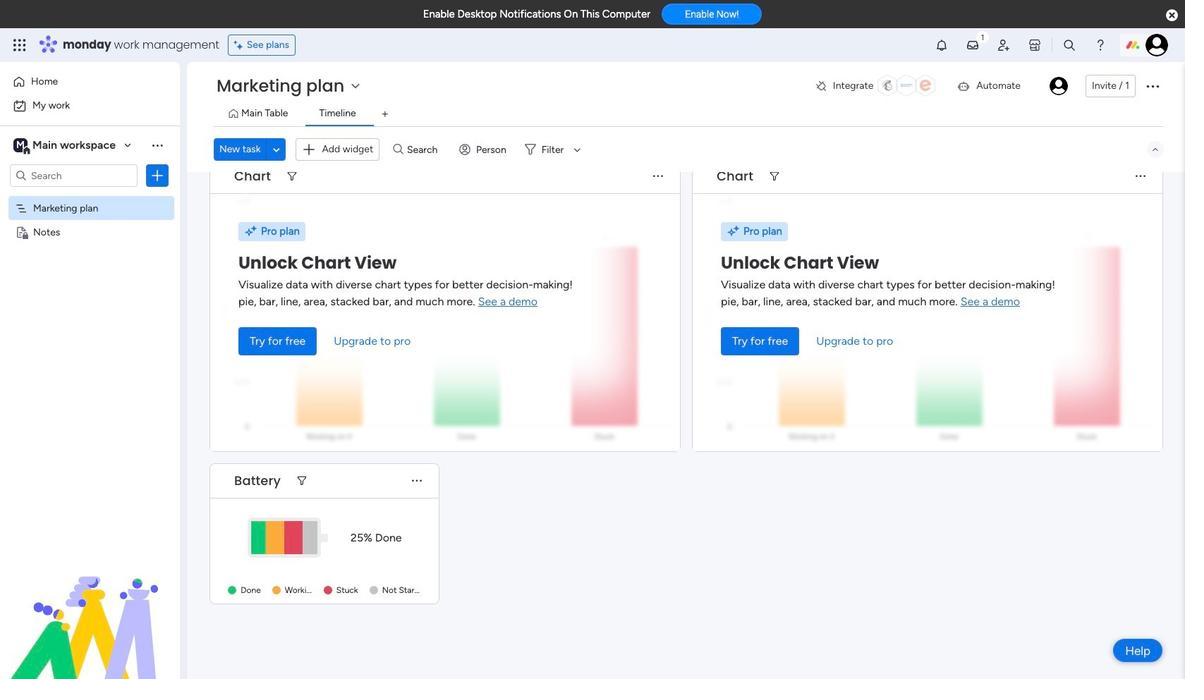 Task type: locate. For each thing, give the bounding box(es) containing it.
0 vertical spatial kendall parks image
[[1146, 34, 1169, 56]]

more dots image
[[653, 171, 663, 182], [1136, 171, 1146, 182], [412, 476, 422, 487]]

1 image
[[977, 29, 989, 45]]

list box
[[0, 193, 180, 434]]

lottie animation element
[[0, 537, 180, 680]]

Search field
[[404, 140, 446, 159]]

kendall parks image
[[1146, 34, 1169, 56], [1050, 77, 1068, 95]]

dapulse close image
[[1167, 8, 1178, 23]]

select product image
[[13, 38, 27, 52]]

tab list
[[214, 103, 1164, 126]]

kendall parks image down dapulse close image
[[1146, 34, 1169, 56]]

0 horizontal spatial kendall parks image
[[1050, 77, 1068, 95]]

0 vertical spatial option
[[8, 71, 171, 93]]

private board image
[[15, 225, 28, 239]]

1 vertical spatial option
[[8, 95, 171, 117]]

collapse image
[[1150, 144, 1162, 155]]

1 vertical spatial kendall parks image
[[1050, 77, 1068, 95]]

see plans image
[[234, 37, 247, 53]]

main content
[[187, 0, 1186, 680]]

kendall parks image down search everything icon
[[1050, 77, 1068, 95]]

v2 search image
[[393, 142, 404, 158]]

0 horizontal spatial more dots image
[[412, 476, 422, 487]]

2 horizontal spatial more dots image
[[1136, 171, 1146, 182]]

1 horizontal spatial kendall parks image
[[1146, 34, 1169, 56]]

None field
[[231, 167, 274, 186], [713, 167, 757, 186], [231, 472, 285, 490], [231, 167, 274, 186], [713, 167, 757, 186], [231, 472, 285, 490]]

option
[[8, 71, 171, 93], [8, 95, 171, 117], [0, 195, 180, 198]]

2 vertical spatial option
[[0, 195, 180, 198]]

notifications image
[[935, 38, 949, 52]]

tab
[[374, 103, 396, 126]]



Task type: describe. For each thing, give the bounding box(es) containing it.
workspace options image
[[150, 138, 164, 152]]

1 horizontal spatial more dots image
[[653, 171, 663, 182]]

add view image
[[382, 109, 388, 120]]

update feed image
[[966, 38, 980, 52]]

angle down image
[[273, 144, 280, 155]]

Search in workspace field
[[30, 168, 118, 184]]

workspace selection element
[[13, 137, 118, 155]]

workspace image
[[13, 138, 28, 153]]

monday marketplace image
[[1028, 38, 1042, 52]]

arrow down image
[[569, 141, 586, 158]]

invite members image
[[997, 38, 1011, 52]]

options image
[[1145, 78, 1162, 95]]

lottie animation image
[[0, 537, 180, 680]]

options image
[[150, 169, 164, 183]]

search everything image
[[1063, 38, 1077, 52]]

help image
[[1094, 38, 1108, 52]]



Task type: vqa. For each thing, say whether or not it's contained in the screenshot.
Complete
no



